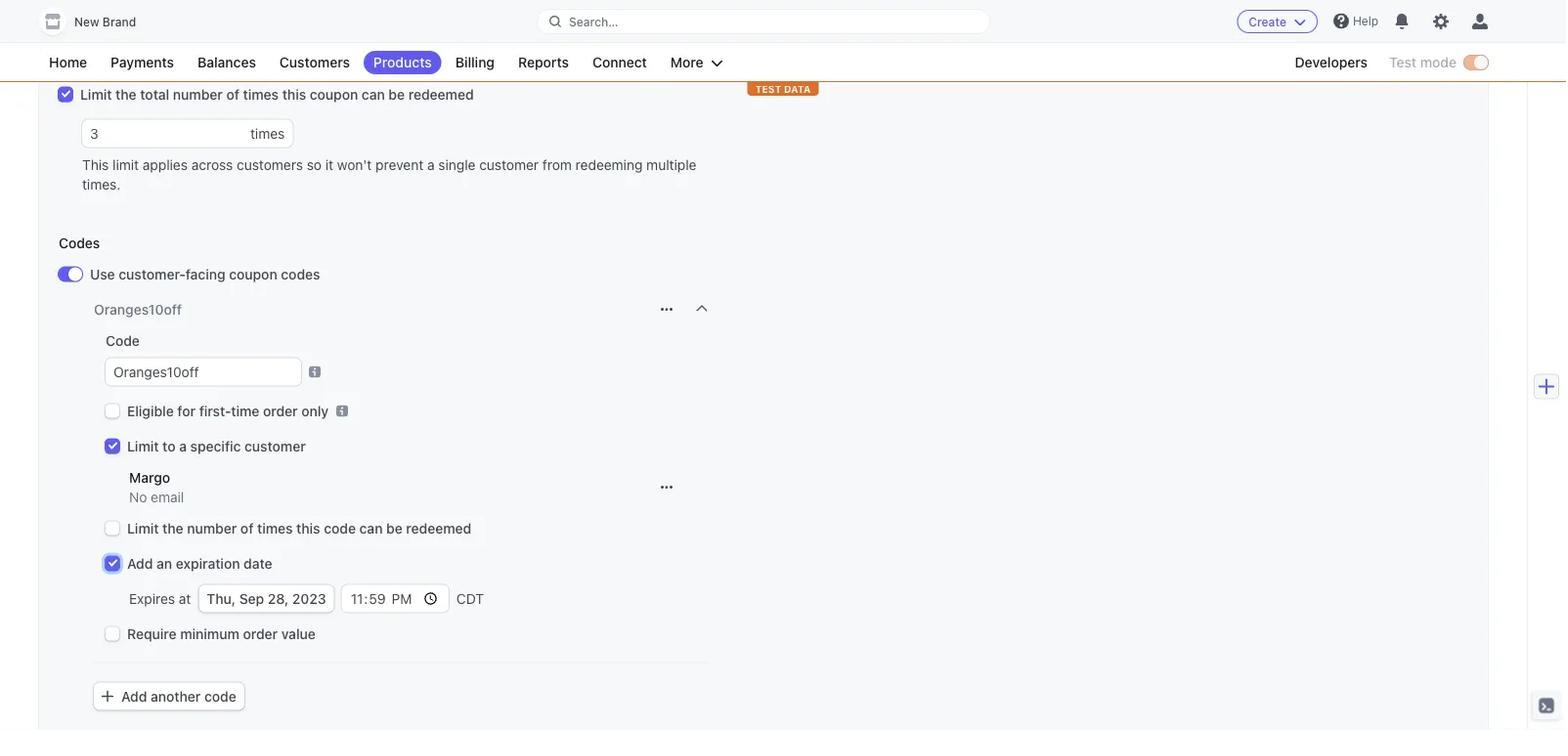 Task type: describe. For each thing, give the bounding box(es) containing it.
code inside button
[[204, 689, 236, 705]]

help button
[[1326, 5, 1387, 37]]

0 vertical spatial order
[[263, 403, 298, 420]]

svg image inside add another code button
[[102, 692, 113, 703]]

payments link
[[101, 51, 184, 74]]

redemption
[[59, 28, 137, 44]]

products
[[374, 54, 432, 70]]

email
[[151, 490, 184, 506]]

expiration
[[176, 556, 240, 572]]

0 vertical spatial can
[[324, 59, 347, 75]]

help
[[1354, 14, 1379, 28]]

time
[[231, 403, 260, 420]]

times button
[[250, 120, 293, 148]]

limits
[[140, 28, 175, 44]]

new brand
[[74, 15, 136, 29]]

oranges10off
[[94, 302, 182, 318]]

0 vertical spatial svg image
[[661, 304, 673, 316]]

total
[[140, 87, 169, 103]]

test data
[[756, 83, 811, 94]]

codes
[[281, 267, 320, 283]]

redemption limits
[[59, 28, 175, 44]]

require
[[127, 626, 177, 643]]

times inside button
[[250, 126, 285, 142]]

range
[[173, 59, 210, 75]]

thu, sep 28, 2023 button
[[199, 586, 334, 613]]

customers inside this limit applies across customers so it won't prevent a single customer from redeeming multiple times.
[[237, 157, 303, 173]]

code
[[106, 333, 140, 349]]

minimum
[[180, 626, 239, 643]]

the for total
[[116, 87, 137, 103]]

0 vertical spatial redeemed
[[409, 87, 474, 103]]

products link
[[364, 51, 442, 74]]

developers
[[1296, 54, 1368, 70]]

expires at
[[129, 591, 191, 607]]

eligible for first-time order only
[[127, 403, 329, 420]]

first-
[[199, 403, 231, 420]]

0 vertical spatial this
[[403, 59, 427, 75]]

1 vertical spatial order
[[243, 626, 278, 643]]

1 horizontal spatial of
[[241, 521, 254, 537]]

redeeming
[[576, 157, 643, 173]]

test mode
[[1390, 54, 1457, 70]]

single
[[439, 157, 476, 173]]

customer-
[[119, 267, 186, 283]]

prevent
[[376, 157, 424, 173]]

margo no email
[[129, 470, 184, 506]]

add an expiration date
[[127, 556, 273, 572]]

0 vertical spatial coupon
[[431, 59, 479, 75]]

when
[[213, 59, 248, 75]]

times.
[[82, 177, 121, 193]]

reports
[[518, 54, 569, 70]]

payments
[[111, 54, 174, 70]]

redeem
[[351, 59, 400, 75]]

for
[[177, 403, 196, 420]]

home
[[49, 54, 87, 70]]

svg image
[[661, 482, 673, 494]]

2023
[[292, 591, 326, 607]]

0 vertical spatial times
[[243, 87, 279, 103]]

thu, sep 28, 2023
[[207, 591, 326, 607]]

customers link
[[270, 51, 360, 74]]

limit for limit the number of times this code can be redeemed
[[127, 521, 159, 537]]

0 vertical spatial code
[[324, 521, 356, 537]]

at
[[179, 591, 191, 607]]

search…
[[569, 15, 619, 28]]

limit to a specific customer
[[127, 439, 306, 455]]

this limit applies across customers so it won't prevent a single customer from redeeming multiple times.
[[82, 157, 697, 193]]

codes
[[59, 235, 100, 251]]

developers link
[[1286, 51, 1378, 74]]

sep
[[239, 591, 264, 607]]

00:00 time field
[[342, 586, 449, 613]]

0 horizontal spatial coupon
[[229, 267, 277, 283]]

oranges10off button
[[94, 300, 485, 320]]

1 horizontal spatial date
[[244, 556, 273, 572]]

add another code
[[121, 689, 236, 705]]

customers
[[280, 54, 350, 70]]

create
[[1249, 15, 1287, 28]]

multiple
[[647, 157, 697, 173]]

to
[[163, 439, 176, 455]]

applies
[[143, 157, 188, 173]]

1 vertical spatial customer
[[245, 439, 306, 455]]

value
[[281, 626, 316, 643]]



Task type: vqa. For each thing, say whether or not it's contained in the screenshot.
Create link
no



Task type: locate. For each thing, give the bounding box(es) containing it.
1 vertical spatial times
[[250, 126, 285, 142]]

expires
[[129, 591, 175, 607]]

2 vertical spatial this
[[297, 521, 320, 537]]

code
[[324, 521, 356, 537], [204, 689, 236, 705]]

a right to
[[179, 439, 187, 455]]

can up 00:00 time field
[[360, 521, 383, 537]]

2 vertical spatial times
[[257, 521, 293, 537]]

0 vertical spatial add
[[127, 556, 153, 572]]

connect link
[[583, 51, 657, 74]]

0 horizontal spatial customer
[[245, 439, 306, 455]]

1 vertical spatial this
[[282, 87, 306, 103]]

order down thu, sep 28, 2023 button
[[243, 626, 278, 643]]

can left redeem at the top of page
[[324, 59, 347, 75]]

customers
[[252, 59, 320, 75], [237, 157, 303, 173]]

new brand button
[[39, 8, 156, 35]]

0 vertical spatial a
[[427, 157, 435, 173]]

times down "limit the date range when customers can redeem this coupon"
[[243, 87, 279, 103]]

be up 00:00 time field
[[386, 521, 403, 537]]

a left single
[[427, 157, 435, 173]]

0 vertical spatial customers
[[252, 59, 320, 75]]

the for number
[[163, 521, 184, 537]]

0 horizontal spatial date
[[140, 59, 169, 75]]

limit for limit the total number of times this coupon can be redeemed
[[80, 87, 112, 103]]

another
[[151, 689, 201, 705]]

FRIENDS20 text field
[[106, 359, 301, 386]]

0 vertical spatial customer
[[480, 157, 539, 173]]

margo
[[129, 470, 170, 486]]

eligible
[[127, 403, 174, 420]]

customers down times button
[[237, 157, 303, 173]]

coupon right redeem at the top of page
[[431, 59, 479, 75]]

1 vertical spatial the
[[116, 87, 137, 103]]

times up 28,
[[257, 521, 293, 537]]

test
[[1390, 54, 1417, 70]]

number down range
[[173, 87, 223, 103]]

coupon left codes
[[229, 267, 277, 283]]

from
[[543, 157, 572, 173]]

date
[[140, 59, 169, 75], [244, 556, 273, 572]]

0 horizontal spatial svg image
[[102, 692, 113, 703]]

0 vertical spatial of
[[226, 87, 240, 103]]

this up 2023
[[297, 521, 320, 537]]

limit left to
[[127, 439, 159, 455]]

0 vertical spatial the
[[116, 59, 137, 75]]

won't
[[337, 157, 372, 173]]

the
[[116, 59, 137, 75], [116, 87, 137, 103], [163, 521, 184, 537]]

balances
[[198, 54, 256, 70]]

the down the redemption limits at the left top of page
[[116, 59, 137, 75]]

limit the total number of times this coupon can be redeemed
[[80, 87, 474, 103]]

cdt
[[457, 591, 484, 607]]

create button
[[1238, 10, 1318, 33]]

the for date
[[116, 59, 137, 75]]

0 horizontal spatial code
[[204, 689, 236, 705]]

limit down no
[[127, 521, 159, 537]]

the left total
[[116, 87, 137, 103]]

1 vertical spatial svg image
[[102, 692, 113, 703]]

the down email
[[163, 521, 184, 537]]

1 vertical spatial coupon
[[310, 87, 358, 103]]

redeemed down "billing" "link"
[[409, 87, 474, 103]]

this right redeem at the top of page
[[403, 59, 427, 75]]

1 vertical spatial add
[[121, 689, 147, 705]]

use
[[90, 267, 115, 283]]

add left another
[[121, 689, 147, 705]]

date up total
[[140, 59, 169, 75]]

1 vertical spatial code
[[204, 689, 236, 705]]

0 horizontal spatial a
[[179, 439, 187, 455]]

date up 'sep'
[[244, 556, 273, 572]]

add another code button
[[94, 684, 244, 711]]

1 vertical spatial date
[[244, 556, 273, 572]]

coupon
[[431, 59, 479, 75], [310, 87, 358, 103], [229, 267, 277, 283]]

Search… search field
[[538, 9, 990, 34]]

2 vertical spatial coupon
[[229, 267, 277, 283]]

this down "limit the date range when customers can redeem this coupon"
[[282, 87, 306, 103]]

add inside button
[[121, 689, 147, 705]]

customer
[[480, 157, 539, 173], [245, 439, 306, 455]]

facing
[[186, 267, 226, 283]]

0 vertical spatial date
[[140, 59, 169, 75]]

across
[[191, 157, 233, 173]]

limit
[[113, 157, 139, 173]]

limit down home "link"
[[80, 87, 112, 103]]

reports link
[[509, 51, 579, 74]]

1 vertical spatial redeemed
[[406, 521, 472, 537]]

2 vertical spatial can
[[360, 521, 383, 537]]

order
[[263, 403, 298, 420], [243, 626, 278, 643]]

of
[[226, 87, 240, 103], [241, 521, 254, 537]]

specific
[[190, 439, 241, 455]]

this
[[82, 157, 109, 173]]

0 horizontal spatial of
[[226, 87, 240, 103]]

1 horizontal spatial a
[[427, 157, 435, 173]]

an
[[157, 556, 172, 572]]

be down "products" "link"
[[389, 87, 405, 103]]

billing link
[[446, 51, 505, 74]]

None text field
[[82, 120, 250, 148]]

1 horizontal spatial svg image
[[661, 304, 673, 316]]

0 vertical spatial be
[[389, 87, 405, 103]]

redeemed up cdt
[[406, 521, 472, 537]]

1 horizontal spatial code
[[324, 521, 356, 537]]

test
[[756, 83, 782, 94]]

a
[[427, 157, 435, 173], [179, 439, 187, 455]]

use customer-facing coupon codes
[[90, 267, 320, 283]]

limit down redemption
[[80, 59, 112, 75]]

2 horizontal spatial coupon
[[431, 59, 479, 75]]

no
[[129, 490, 147, 506]]

thu,
[[207, 591, 236, 607]]

limit the number of times this code can be redeemed
[[127, 521, 472, 537]]

limit the date range when customers can redeem this coupon
[[80, 59, 479, 75]]

1 vertical spatial of
[[241, 521, 254, 537]]

add for add another code
[[121, 689, 147, 705]]

can down redeem at the top of page
[[362, 87, 385, 103]]

home link
[[39, 51, 97, 74]]

of down when on the left top
[[226, 87, 240, 103]]

Search… text field
[[538, 9, 990, 34]]

1 horizontal spatial customer
[[480, 157, 539, 173]]

only
[[302, 403, 329, 420]]

order left only
[[263, 403, 298, 420]]

1 vertical spatial can
[[362, 87, 385, 103]]

1 vertical spatial be
[[386, 521, 403, 537]]

mode
[[1421, 54, 1457, 70]]

data
[[784, 83, 811, 94]]

customer inside this limit applies across customers so it won't prevent a single customer from redeeming multiple times.
[[480, 157, 539, 173]]

add
[[127, 556, 153, 572], [121, 689, 147, 705]]

more
[[671, 54, 704, 70]]

redeemed
[[409, 87, 474, 103], [406, 521, 472, 537]]

1 vertical spatial customers
[[237, 157, 303, 173]]

28,
[[268, 591, 289, 607]]

2 vertical spatial the
[[163, 521, 184, 537]]

times down limit the total number of times this coupon can be redeemed
[[250, 126, 285, 142]]

1 vertical spatial number
[[187, 521, 237, 537]]

of up the add an expiration date
[[241, 521, 254, 537]]

code right another
[[204, 689, 236, 705]]

code up 2023
[[324, 521, 356, 537]]

so
[[307, 157, 322, 173]]

add for add an expiration date
[[127, 556, 153, 572]]

coupon down customers link
[[310, 87, 358, 103]]

customer down time
[[245, 439, 306, 455]]

customers up limit the total number of times this coupon can be redeemed
[[252, 59, 320, 75]]

more button
[[661, 51, 733, 74]]

1 horizontal spatial coupon
[[310, 87, 358, 103]]

svg image
[[661, 304, 673, 316], [102, 692, 113, 703]]

new
[[74, 15, 99, 29]]

this
[[403, 59, 427, 75], [282, 87, 306, 103], [297, 521, 320, 537]]

require minimum order value
[[127, 626, 316, 643]]

customer left the from
[[480, 157, 539, 173]]

1 vertical spatial a
[[179, 439, 187, 455]]

be
[[389, 87, 405, 103], [386, 521, 403, 537]]

billing
[[456, 54, 495, 70]]

a inside this limit applies across customers so it won't prevent a single customer from redeeming multiple times.
[[427, 157, 435, 173]]

connect
[[593, 54, 647, 70]]

can
[[324, 59, 347, 75], [362, 87, 385, 103], [360, 521, 383, 537]]

it
[[326, 157, 334, 173]]

limit for limit to a specific customer
[[127, 439, 159, 455]]

number
[[173, 87, 223, 103], [187, 521, 237, 537]]

balances link
[[188, 51, 266, 74]]

add left an
[[127, 556, 153, 572]]

brand
[[103, 15, 136, 29]]

limit for limit the date range when customers can redeem this coupon
[[80, 59, 112, 75]]

0 vertical spatial number
[[173, 87, 223, 103]]

number up expiration
[[187, 521, 237, 537]]



